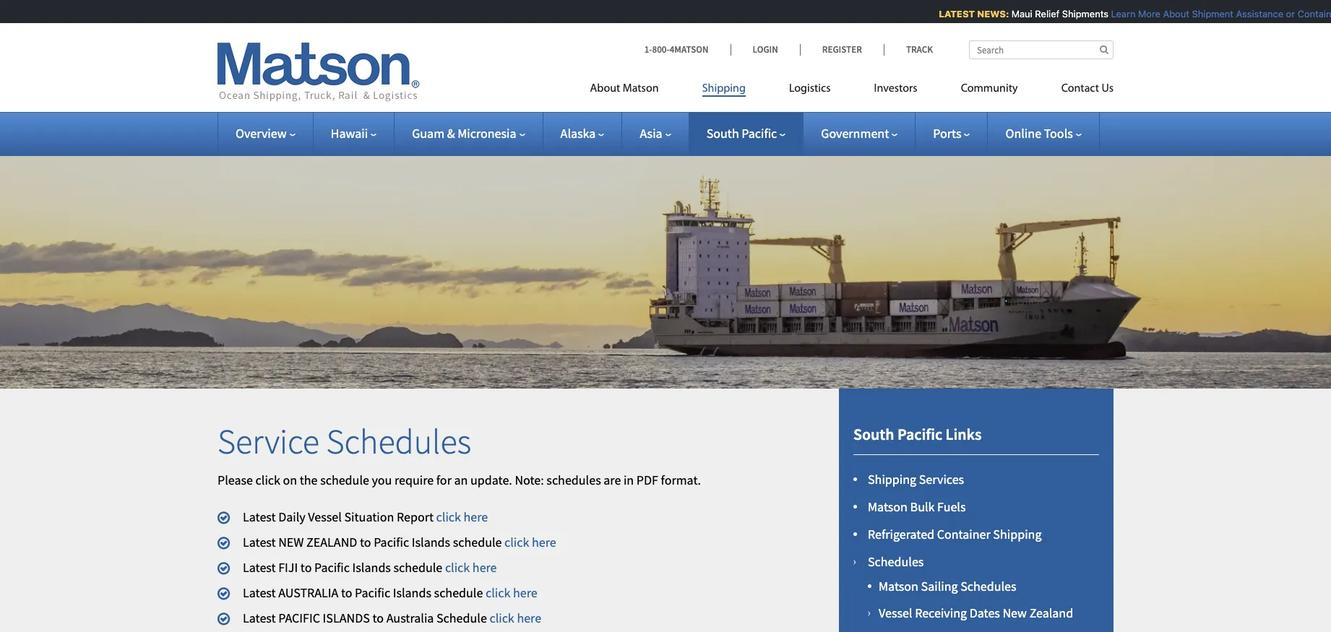 Task type: locate. For each thing, give the bounding box(es) containing it.
0 horizontal spatial about
[[590, 83, 620, 95]]

matson sailing schedules
[[879, 578, 1017, 595]]

zealand
[[307, 534, 357, 551]]

pacific inside south pacific links section
[[898, 424, 943, 445]]

schedules up dates
[[961, 578, 1017, 595]]

matson up refrigerated
[[868, 499, 908, 516]]

2 horizontal spatial shipping
[[994, 526, 1042, 543]]

assistance
[[1231, 8, 1279, 20]]

south for south pacific links
[[854, 424, 895, 445]]

or
[[1281, 8, 1290, 20]]

south
[[707, 125, 739, 142], [854, 424, 895, 445]]

south down shipping link
[[707, 125, 739, 142]]

latest new zealand to pacific islands schedule click here
[[243, 534, 556, 551]]

shipping right container
[[994, 526, 1042, 543]]

about matson link
[[590, 76, 681, 106]]

dates
[[970, 605, 1000, 622]]

to down the latest australia to pacific islands schedule click here
[[373, 610, 384, 626]]

0 vertical spatial south
[[707, 125, 739, 142]]

vessel receiving dates new zealand link
[[879, 605, 1074, 622]]

3 latest from the top
[[243, 560, 276, 576]]

shipment
[[1187, 8, 1229, 20]]

on
[[283, 472, 297, 488]]

update.
[[471, 472, 512, 488]]

islands up australia
[[393, 585, 432, 601]]

1 vertical spatial shipping
[[868, 472, 917, 488]]

to
[[360, 534, 371, 551], [301, 560, 312, 576], [341, 585, 352, 601], [373, 610, 384, 626]]

pacific
[[278, 610, 320, 626]]

2 vertical spatial matson
[[879, 578, 919, 595]]

vessel left receiving
[[879, 605, 913, 622]]

1 horizontal spatial south
[[854, 424, 895, 445]]

latest left fiji
[[243, 560, 276, 576]]

0 vertical spatial vessel
[[308, 509, 342, 526]]

about inside top menu navigation
[[590, 83, 620, 95]]

pacific
[[742, 125, 777, 142], [898, 424, 943, 445], [374, 534, 409, 551], [314, 560, 350, 576], [355, 585, 390, 601]]

vessel up zealand
[[308, 509, 342, 526]]

matson bulk fuels
[[868, 499, 966, 516]]

latest left the new
[[243, 534, 276, 551]]

latest left the daily
[[243, 509, 276, 526]]

1 vertical spatial south
[[854, 424, 895, 445]]

1 vertical spatial islands
[[352, 560, 391, 576]]

maui
[[1006, 8, 1027, 20]]

islands up the latest australia to pacific islands schedule click here
[[352, 560, 391, 576]]

shipping for shipping
[[702, 83, 746, 95]]

matson sailing schedules link
[[879, 578, 1017, 595]]

note:
[[515, 472, 544, 488]]

schedules down refrigerated
[[868, 554, 924, 570]]

daily
[[278, 509, 306, 526]]

1 vertical spatial about
[[590, 83, 620, 95]]

about right more
[[1158, 8, 1184, 20]]

links
[[946, 424, 982, 445]]

please
[[218, 472, 253, 488]]

1 latest from the top
[[243, 509, 276, 526]]

latest left australia
[[243, 585, 276, 601]]

shipments
[[1057, 8, 1104, 20]]

latest for latest australia to pacific islands schedule
[[243, 585, 276, 601]]

here for latest pacific islands to australia schedule click here
[[517, 610, 542, 626]]

0 horizontal spatial vessel
[[308, 509, 342, 526]]

hawaii link
[[331, 125, 377, 142]]

latest left pacific
[[243, 610, 276, 626]]

islands down report
[[412, 534, 450, 551]]

5 latest from the top
[[243, 610, 276, 626]]

2 latest from the top
[[243, 534, 276, 551]]

micronesia
[[458, 125, 517, 142]]

1 horizontal spatial shipping
[[868, 472, 917, 488]]

vessel inside south pacific links section
[[879, 605, 913, 622]]

pacific left links on the bottom right of page
[[898, 424, 943, 445]]

south pacific links
[[854, 424, 982, 445]]

pacific down zealand
[[314, 560, 350, 576]]

vessel receiving dates new zealand
[[879, 605, 1074, 622]]

2 vertical spatial shipping
[[994, 526, 1042, 543]]

asia link
[[640, 125, 671, 142]]

None search field
[[969, 40, 1114, 59]]

south inside south pacific links section
[[854, 424, 895, 445]]

service schedules
[[218, 420, 471, 463]]

1-800-4matson link
[[645, 43, 731, 56]]

0 vertical spatial about
[[1158, 8, 1184, 20]]

click
[[256, 472, 280, 488], [436, 509, 461, 526], [505, 534, 529, 551], [445, 560, 470, 576], [486, 585, 511, 601], [490, 610, 515, 626]]

news:
[[972, 8, 1004, 20]]

2 vertical spatial schedules
[[961, 578, 1017, 595]]

situation
[[344, 509, 394, 526]]

matson for matson bulk fuels
[[868, 499, 908, 516]]

guam & micronesia
[[412, 125, 517, 142]]

4 latest from the top
[[243, 585, 276, 601]]

containe
[[1293, 8, 1332, 20]]

more
[[1133, 8, 1156, 20]]

please click on the schedule you require for an update. note: schedules are in pdf format.
[[218, 472, 701, 488]]

overview link
[[236, 125, 295, 142]]

to right fiji
[[301, 560, 312, 576]]

2 vertical spatial islands
[[393, 585, 432, 601]]

zealand
[[1030, 605, 1074, 622]]

latest for latest fiji to pacific islands schedule
[[243, 560, 276, 576]]

0 vertical spatial schedules
[[326, 420, 471, 463]]

1-800-4matson
[[645, 43, 709, 56]]

pacific up latest fiji to pacific islands schedule click here
[[374, 534, 409, 551]]

fuels
[[938, 499, 966, 516]]

latest for latest pacific islands to australia schedule
[[243, 610, 276, 626]]

are
[[604, 472, 621, 488]]

0 horizontal spatial south
[[707, 125, 739, 142]]

latest pacific islands to australia schedule click here
[[243, 610, 542, 626]]

ports link
[[933, 125, 970, 142]]

latest news: maui relief shipments learn more about shipment assistance or containe
[[934, 8, 1332, 20]]

about up alaska link
[[590, 83, 620, 95]]

south pacific
[[707, 125, 777, 142]]

vessel
[[308, 509, 342, 526], [879, 605, 913, 622]]

community link
[[940, 76, 1040, 106]]

learn more about shipment assistance or containe link
[[1106, 8, 1332, 20]]

report
[[397, 509, 434, 526]]

south up shipping services link
[[854, 424, 895, 445]]

logistics link
[[768, 76, 853, 106]]

islands
[[323, 610, 370, 626]]

receiving
[[915, 605, 967, 622]]

banner image
[[0, 133, 1332, 389]]

new
[[278, 534, 304, 551]]

contact
[[1062, 83, 1100, 95]]

0 vertical spatial matson
[[623, 83, 659, 95]]

latest
[[243, 509, 276, 526], [243, 534, 276, 551], [243, 560, 276, 576], [243, 585, 276, 601], [243, 610, 276, 626]]

click here link for latest daily vessel situation report click here
[[436, 509, 488, 526]]

1 horizontal spatial vessel
[[879, 605, 913, 622]]

0 horizontal spatial shipping
[[702, 83, 746, 95]]

schedules up require
[[326, 420, 471, 463]]

latest for latest new zealand to pacific islands schedule
[[243, 534, 276, 551]]

shipping inside top menu navigation
[[702, 83, 746, 95]]

schedule right the
[[320, 472, 369, 488]]

shipping up matson bulk fuels
[[868, 472, 917, 488]]

0 horizontal spatial schedules
[[326, 420, 471, 463]]

south for south pacific
[[707, 125, 739, 142]]

2 horizontal spatial schedules
[[961, 578, 1017, 595]]

login
[[753, 43, 778, 56]]

australia
[[278, 585, 339, 601]]

Search search field
[[969, 40, 1114, 59]]

sailing
[[921, 578, 958, 595]]

relief
[[1030, 8, 1055, 20]]

click here link
[[436, 509, 488, 526], [505, 534, 556, 551], [445, 560, 497, 576], [486, 585, 538, 601], [490, 610, 542, 626]]

matson down schedules link
[[879, 578, 919, 595]]

schedule down latest new zealand to pacific islands schedule click here
[[394, 560, 443, 576]]

1 horizontal spatial schedules
[[868, 554, 924, 570]]

1 vertical spatial matson
[[868, 499, 908, 516]]

investors link
[[853, 76, 940, 106]]

schedules
[[326, 420, 471, 463], [868, 554, 924, 570], [961, 578, 1017, 595]]

matson down 1-
[[623, 83, 659, 95]]

1 vertical spatial vessel
[[879, 605, 913, 622]]

4matson
[[670, 43, 709, 56]]

latest daily vessel situation report click here
[[243, 509, 488, 526]]

the
[[300, 472, 318, 488]]

0 vertical spatial islands
[[412, 534, 450, 551]]

shipping up south pacific
[[702, 83, 746, 95]]

0 vertical spatial shipping
[[702, 83, 746, 95]]

islands
[[412, 534, 450, 551], [352, 560, 391, 576], [393, 585, 432, 601]]



Task type: vqa. For each thing, say whether or not it's contained in the screenshot.
Overview link
yes



Task type: describe. For each thing, give the bounding box(es) containing it.
overview
[[236, 125, 287, 142]]

here for latest fiji to pacific islands schedule click here
[[473, 560, 497, 576]]

australia
[[387, 610, 434, 626]]

refrigerated container shipping link
[[868, 526, 1042, 543]]

services
[[919, 472, 964, 488]]

ports
[[933, 125, 962, 142]]

schedule down the update.
[[453, 534, 502, 551]]

in
[[624, 472, 634, 488]]

shipping services link
[[868, 472, 964, 488]]

contact us
[[1062, 83, 1114, 95]]

for
[[436, 472, 452, 488]]

matson bulk fuels link
[[868, 499, 966, 516]]

service
[[218, 420, 319, 463]]

government
[[821, 125, 889, 142]]

about matson
[[590, 83, 659, 95]]

container
[[937, 526, 991, 543]]

latest australia to pacific islands schedule click here
[[243, 585, 538, 601]]

an
[[454, 472, 468, 488]]

track
[[906, 43, 933, 56]]

click here link for latest pacific islands to australia schedule click here
[[490, 610, 542, 626]]

online tools
[[1006, 125, 1073, 142]]

new
[[1003, 605, 1027, 622]]

learn
[[1106, 8, 1131, 20]]

south pacific links section
[[821, 389, 1132, 633]]

1 horizontal spatial about
[[1158, 8, 1184, 20]]

format.
[[661, 472, 701, 488]]

pdf
[[637, 472, 659, 488]]

click here link for latest fiji to pacific islands schedule click here
[[445, 560, 497, 576]]

blue matson logo with ocean, shipping, truck, rail and logistics written beneath it. image
[[218, 43, 420, 102]]

require
[[395, 472, 434, 488]]

schedules
[[547, 472, 601, 488]]

logistics
[[789, 83, 831, 95]]

alaska link
[[561, 125, 605, 142]]

investors
[[874, 83, 918, 95]]

pacific down shipping link
[[742, 125, 777, 142]]

pacific down latest fiji to pacific islands schedule click here
[[355, 585, 390, 601]]

fiji
[[278, 560, 298, 576]]

1 vertical spatial schedules
[[868, 554, 924, 570]]

latest for latest daily vessel situation report
[[243, 509, 276, 526]]

government link
[[821, 125, 898, 142]]

islands for latest australia to pacific islands schedule
[[393, 585, 432, 601]]

islands for latest fiji to pacific islands schedule
[[352, 560, 391, 576]]

contact us link
[[1040, 76, 1114, 106]]

hawaii
[[331, 125, 368, 142]]

track link
[[884, 43, 933, 56]]

latest
[[934, 8, 970, 20]]

matson for matson sailing schedules
[[879, 578, 919, 595]]

click here link for latest australia to pacific islands schedule click here
[[486, 585, 538, 601]]

alaska
[[561, 125, 596, 142]]

shipping for shipping services
[[868, 472, 917, 488]]

top menu navigation
[[590, 76, 1114, 106]]

asia
[[640, 125, 663, 142]]

shipping link
[[681, 76, 768, 106]]

online
[[1006, 125, 1042, 142]]

guam & micronesia link
[[412, 125, 525, 142]]

community
[[961, 83, 1018, 95]]

here for latest australia to pacific islands schedule click here
[[513, 585, 538, 601]]

guam
[[412, 125, 445, 142]]

register
[[822, 43, 862, 56]]

online tools link
[[1006, 125, 1082, 142]]

refrigerated
[[868, 526, 935, 543]]

shipping services
[[868, 472, 964, 488]]

refrigerated container shipping
[[868, 526, 1042, 543]]

matson inside top menu navigation
[[623, 83, 659, 95]]

login link
[[731, 43, 800, 56]]

tools
[[1044, 125, 1073, 142]]

click here link for latest new zealand to pacific islands schedule click here
[[505, 534, 556, 551]]

latest fiji to pacific islands schedule click here
[[243, 560, 497, 576]]

south pacific link
[[707, 125, 786, 142]]

search image
[[1100, 45, 1109, 54]]

you
[[372, 472, 392, 488]]

schedule up schedule
[[434, 585, 483, 601]]

to up islands
[[341, 585, 352, 601]]

schedule
[[437, 610, 487, 626]]

register link
[[800, 43, 884, 56]]

to down latest daily vessel situation report click here
[[360, 534, 371, 551]]

800-
[[652, 43, 670, 56]]

bulk
[[911, 499, 935, 516]]

schedules link
[[868, 554, 924, 570]]



